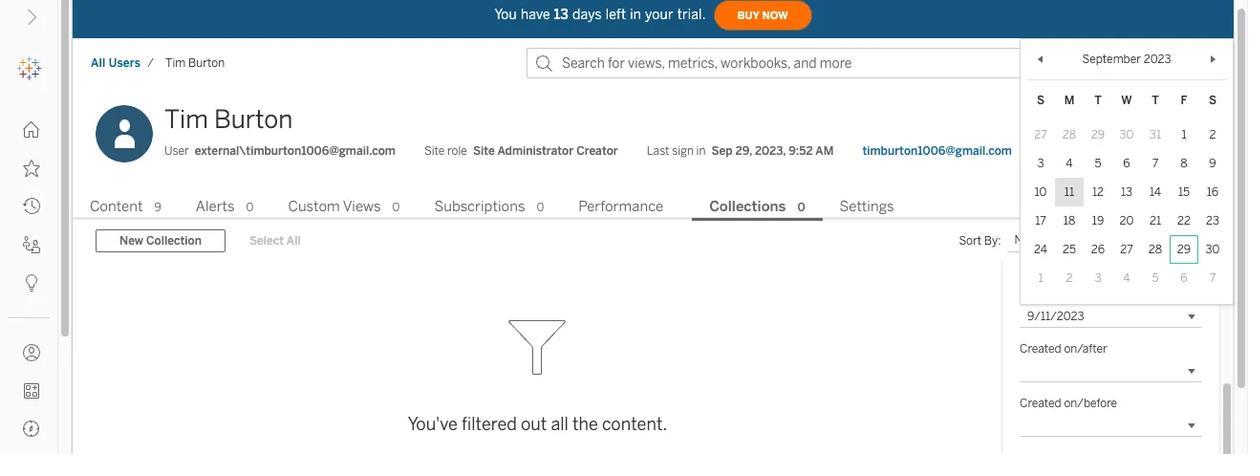 Task type: vqa. For each thing, say whether or not it's contained in the screenshot.


Task type: describe. For each thing, give the bounding box(es) containing it.
0 horizontal spatial 13
[[554, 6, 569, 22]]

saturday, october 7, 2023 cell
[[1199, 264, 1228, 293]]

5 for thursday, october 5, 2023 cell
[[1153, 272, 1160, 285]]

collections
[[710, 198, 787, 215]]

buy now
[[738, 9, 789, 22]]

17
[[1036, 214, 1047, 228]]

9 inside sub-spaces tab list
[[154, 201, 161, 214]]

am
[[816, 144, 834, 158]]

by:
[[985, 234, 1002, 248]]

have
[[521, 6, 551, 22]]

Created on/after text field
[[1020, 360, 1203, 382]]

w
[[1122, 94, 1133, 107]]

2 site from the left
[[473, 144, 495, 158]]

friday, september 22, 2023 cell
[[1171, 207, 1199, 235]]

users
[[109, 56, 141, 70]]

buy
[[738, 9, 760, 22]]

subscriptions
[[435, 198, 526, 215]]

15
[[1179, 185, 1191, 199]]

9:52
[[789, 144, 814, 158]]

Search for views, metrics, workbooks, and more text field
[[527, 48, 1064, 78]]

sunday, august 27, 2023 cell
[[1027, 120, 1056, 149]]

31
[[1150, 128, 1162, 141]]

2023
[[1144, 53, 1172, 66]]

0 horizontal spatial all
[[91, 56, 106, 70]]

6 for wednesday, september 6, 2023 cell
[[1124, 157, 1131, 170]]

8
[[1181, 157, 1188, 170]]

monday, september 18, 2023 cell
[[1056, 207, 1084, 235]]

thursday, september 28, 2023 cell
[[1142, 235, 1171, 264]]

monday, august 28, 2023 cell
[[1056, 120, 1084, 149]]

new collection button
[[96, 229, 226, 252]]

september
[[1083, 53, 1142, 66]]

f column header
[[1171, 86, 1199, 115]]

timburton1006@gmail.com link
[[863, 142, 1013, 160]]

7 for saturday, october 7, 2023 cell on the right of the page
[[1210, 272, 1217, 285]]

22
[[1178, 214, 1192, 228]]

sunday, september 24, 2023 cell
[[1027, 235, 1056, 264]]

m column header
[[1056, 86, 1084, 115]]

you've
[[408, 415, 458, 436]]

wednesday, september 13, 2023 cell
[[1113, 178, 1142, 207]]

tuesday, september 26, 2023 cell
[[1084, 235, 1113, 264]]

friday, september 15, 2023 cell
[[1171, 178, 1199, 207]]

friday, september 29, 2023 cell
[[1171, 235, 1199, 264]]

all users link
[[90, 55, 142, 71]]

tim burton main content
[[73, 16, 1235, 454]]

16
[[1208, 185, 1219, 199]]

0 vertical spatial in
[[630, 6, 642, 22]]

select all button
[[237, 229, 313, 252]]

name
[[1015, 233, 1047, 247]]

monday, october 2, 2023 cell
[[1056, 264, 1084, 293]]

settings
[[840, 198, 895, 215]]

home image
[[23, 121, 40, 139]]

shared with me image
[[23, 236, 40, 253]]

f
[[1182, 94, 1188, 107]]

5 for tuesday, september 5, 2023 cell
[[1095, 157, 1102, 170]]

sub-spaces tab list
[[73, 196, 1235, 221]]

timburton1006@gmail.com
[[863, 144, 1013, 158]]

row containing 27
[[1027, 120, 1228, 149]]

1 for 'sunday, october 1, 2023' cell
[[1039, 272, 1044, 285]]

30 for saturday, september 30, 2023 cell
[[1206, 243, 1221, 256]]

collection
[[146, 234, 202, 248]]

modified on/before
[[1020, 288, 1122, 301]]

created on/before
[[1020, 397, 1118, 410]]

favorites image
[[23, 160, 40, 177]]

sort
[[960, 234, 982, 248]]

now
[[763, 9, 789, 22]]

all
[[551, 415, 569, 436]]

row containing 24
[[1027, 235, 1228, 264]]

you
[[495, 6, 517, 22]]

your
[[646, 6, 674, 22]]

user external\timburton1006@gmail.com
[[164, 144, 396, 158]]

1 site from the left
[[424, 144, 445, 158]]

s for second s column header from right
[[1038, 94, 1045, 107]]

m
[[1065, 94, 1075, 107]]

w column header
[[1113, 86, 1142, 115]]

26
[[1092, 243, 1106, 256]]

28 for the thursday, september 28, 2023 "cell"
[[1149, 243, 1163, 256]]

performance
[[579, 198, 664, 215]]

september 2023 heading
[[1083, 53, 1172, 66]]

28 for monday, august 28, 2023 'cell'
[[1063, 128, 1077, 141]]

6 for friday, october 6, 2023 cell
[[1181, 272, 1188, 285]]

site role site administrator creator
[[424, 144, 619, 158]]

select all
[[250, 234, 301, 248]]

custom views
[[288, 198, 381, 215]]

new collection
[[120, 234, 202, 248]]

personal space image
[[23, 344, 40, 361]]

september 2023
[[1083, 53, 1172, 66]]

saturday, september 16, 2023 cell
[[1199, 178, 1228, 207]]

monday, september 4, 2023 cell
[[1056, 149, 1084, 178]]

the
[[573, 415, 599, 436]]

left
[[606, 6, 627, 22]]

25
[[1063, 243, 1077, 256]]

sep
[[712, 144, 733, 158]]

20
[[1120, 214, 1135, 228]]

14
[[1150, 185, 1162, 199]]

friday, september 1, 2023 cell
[[1171, 120, 1199, 149]]

19
[[1093, 214, 1105, 228]]

content.
[[602, 415, 668, 436]]

7 for thursday, september 7, 2023 cell
[[1153, 157, 1159, 170]]

tuesday, september 5, 2023 cell
[[1084, 149, 1113, 178]]

tim burton element
[[160, 56, 231, 70]]

modified
[[1020, 288, 1066, 301]]

on/before for modified on/before
[[1069, 288, 1122, 301]]

24
[[1035, 243, 1048, 256]]

last sign in sep 29, 2023, 9:52 am
[[647, 144, 834, 158]]

0 vertical spatial tim burton
[[165, 56, 225, 70]]

administrator
[[498, 144, 574, 158]]

thursday, september 21, 2023 cell
[[1142, 207, 1171, 235]]

monday, september 11, 2023 cell
[[1056, 178, 1084, 207]]

out
[[521, 415, 547, 436]]

tuesday, september 12, 2023 cell
[[1084, 178, 1113, 207]]

29 for "friday, september 29, 2023" cell
[[1178, 243, 1192, 256]]

friday, september 8, 2023 cell
[[1171, 149, 1199, 178]]

custom
[[288, 198, 340, 215]]

views
[[343, 198, 381, 215]]

13 inside "cell"
[[1122, 185, 1133, 199]]

select
[[250, 234, 284, 248]]

0 for alerts
[[246, 201, 254, 214]]

new
[[120, 234, 143, 248]]

role
[[448, 144, 468, 158]]

18
[[1064, 214, 1076, 228]]

(a–z)
[[1049, 233, 1078, 247]]



Task type: locate. For each thing, give the bounding box(es) containing it.
0 horizontal spatial t
[[1095, 94, 1102, 107]]

0 down administrator
[[537, 201, 544, 214]]

5
[[1095, 157, 1102, 170], [1153, 272, 1160, 285]]

0 vertical spatial 28
[[1063, 128, 1077, 141]]

0 vertical spatial on/before
[[1069, 288, 1122, 301]]

30 right "friday, september 29, 2023" cell
[[1206, 243, 1221, 256]]

2 created from the top
[[1020, 397, 1062, 410]]

s right "f"
[[1210, 94, 1217, 107]]

7 right friday, october 6, 2023 cell
[[1210, 272, 1217, 285]]

sunday, october 1, 2023 cell
[[1027, 264, 1056, 293]]

1 horizontal spatial s column header
[[1199, 86, 1228, 115]]

30 inside cell
[[1120, 128, 1135, 141]]

28 inside "cell"
[[1149, 243, 1163, 256]]

3 inside cell
[[1038, 157, 1045, 170]]

1 vertical spatial all
[[287, 234, 301, 248]]

0 horizontal spatial t column header
[[1084, 86, 1113, 115]]

tuesday, august 29, 2023 cell
[[1084, 120, 1113, 149]]

1 horizontal spatial 29
[[1178, 243, 1192, 256]]

6 inside cell
[[1181, 272, 1188, 285]]

1 vertical spatial in
[[697, 144, 706, 158]]

29 inside the tuesday, august 29, 2023 cell
[[1092, 128, 1106, 141]]

1 vertical spatial 13
[[1122, 185, 1133, 199]]

content
[[90, 198, 143, 215]]

1 horizontal spatial in
[[697, 144, 706, 158]]

you have 13 days left in your trial.
[[495, 6, 706, 22]]

1 horizontal spatial all
[[287, 234, 301, 248]]

saturday, september 23, 2023 cell
[[1199, 207, 1228, 235]]

all right select
[[287, 234, 301, 248]]

in right left
[[630, 6, 642, 22]]

site left role
[[424, 144, 445, 158]]

1 horizontal spatial 27
[[1121, 243, 1134, 256]]

1 vertical spatial 9
[[154, 201, 161, 214]]

29 up friday, october 6, 2023 cell
[[1178, 243, 1192, 256]]

3 inside "cell"
[[1095, 272, 1102, 285]]

sign
[[672, 144, 694, 158]]

1 horizontal spatial 9
[[1210, 157, 1217, 170]]

s for 1st s column header from right
[[1210, 94, 1217, 107]]

1 inside friday, september 1, 2023 cell
[[1182, 128, 1187, 141]]

23
[[1207, 214, 1220, 228]]

on/after
[[1065, 342, 1108, 356]]

21
[[1150, 214, 1162, 228]]

row containing 3
[[1027, 149, 1228, 178]]

0 vertical spatial all
[[91, 56, 106, 70]]

wednesday, september 27, 2023 cell
[[1113, 235, 1142, 264]]

2 t from the left
[[1153, 94, 1160, 107]]

0 horizontal spatial site
[[424, 144, 445, 158]]

0 vertical spatial 30
[[1120, 128, 1135, 141]]

5 inside tuesday, september 5, 2023 cell
[[1095, 157, 1102, 170]]

0 vertical spatial 9
[[1210, 157, 1217, 170]]

2 for the monday, october 2, 2023 cell
[[1067, 272, 1073, 285]]

0 vertical spatial created
[[1020, 342, 1062, 356]]

4 row from the top
[[1027, 207, 1228, 235]]

2 for saturday, september 2, 2023 cell in the right top of the page
[[1210, 128, 1217, 141]]

sort by:
[[960, 234, 1002, 248]]

1 vertical spatial 6
[[1181, 272, 1188, 285]]

27 for wednesday, september 27, 2023 cell
[[1121, 243, 1134, 256]]

13 left days
[[554, 6, 569, 22]]

28
[[1063, 128, 1077, 141], [1149, 243, 1163, 256]]

1 created from the top
[[1020, 342, 1062, 356]]

s column header
[[1027, 86, 1056, 115], [1199, 86, 1228, 115]]

10
[[1035, 185, 1048, 199]]

1 vertical spatial burton
[[214, 104, 293, 135]]

s column header right "f"
[[1199, 86, 1228, 115]]

site right role
[[473, 144, 495, 158]]

created down created on/after
[[1020, 397, 1062, 410]]

1 vertical spatial on/before
[[1065, 397, 1118, 410]]

/
[[147, 56, 154, 70]]

4 left tuesday, september 5, 2023 cell
[[1067, 157, 1074, 170]]

9 up the new collection button
[[154, 201, 161, 214]]

1 vertical spatial 2
[[1067, 272, 1073, 285]]

6 down "friday, september 29, 2023" cell
[[1181, 272, 1188, 285]]

1 vertical spatial created
[[1020, 397, 1062, 410]]

1 horizontal spatial 28
[[1149, 243, 1163, 256]]

all inside button
[[287, 234, 301, 248]]

0 horizontal spatial 2
[[1067, 272, 1073, 285]]

wednesday, august 30, 2023 cell
[[1113, 120, 1142, 149]]

recents image
[[23, 198, 40, 215]]

row containing 17
[[1027, 207, 1228, 235]]

0 for custom views
[[393, 201, 400, 214]]

all users /
[[91, 56, 154, 70]]

in right "sign"
[[697, 144, 706, 158]]

6
[[1124, 157, 1131, 170], [1181, 272, 1188, 285]]

5 inside thursday, october 5, 2023 cell
[[1153, 272, 1160, 285]]

t column header
[[1084, 86, 1113, 115], [1142, 86, 1171, 115]]

Modified on/before text field
[[1020, 305, 1203, 328]]

thursday, october 5, 2023 cell
[[1142, 264, 1171, 293]]

sunday, september 10, 2023 cell
[[1027, 178, 1056, 207]]

0 vertical spatial 6
[[1124, 157, 1131, 170]]

4 for 'wednesday, october 4, 2023' cell
[[1124, 272, 1131, 285]]

2 row from the top
[[1027, 149, 1228, 178]]

0 horizontal spatial 3
[[1038, 157, 1045, 170]]

saturday, september 9, 2023 cell
[[1199, 149, 1228, 178]]

9
[[1210, 157, 1217, 170], [154, 201, 161, 214]]

29 inside "friday, september 29, 2023" cell
[[1178, 243, 1192, 256]]

name (a–z)
[[1015, 233, 1078, 247]]

3
[[1038, 157, 1045, 170], [1095, 272, 1102, 285]]

1 horizontal spatial 3
[[1095, 272, 1102, 285]]

1 row from the top
[[1027, 120, 1228, 149]]

0 for subscriptions
[[537, 201, 544, 214]]

user
[[164, 144, 189, 158]]

3 up sunday, september 10, 2023 cell
[[1038, 157, 1045, 170]]

29 for the tuesday, august 29, 2023 cell on the top of page
[[1092, 128, 1106, 141]]

13
[[554, 6, 569, 22], [1122, 185, 1133, 199]]

main navigation. press the up and down arrow keys to access links. element
[[0, 111, 57, 454]]

thursday, september 14, 2023 cell
[[1142, 178, 1171, 207]]

0 vertical spatial 3
[[1038, 157, 1045, 170]]

0 vertical spatial 7
[[1153, 157, 1159, 170]]

s column header left m at top
[[1027, 86, 1056, 115]]

thursday, august 31, 2023 cell
[[1142, 120, 1171, 149]]

3 for tuesday, october 3, 2023 "cell"
[[1095, 272, 1102, 285]]

3 0 from the left
[[537, 201, 544, 214]]

28 right wednesday, september 27, 2023 cell
[[1149, 243, 1163, 256]]

0 vertical spatial 13
[[554, 6, 569, 22]]

external\timburton1006@gmail.com
[[195, 144, 396, 158]]

2023,
[[755, 144, 786, 158]]

1 s column header from the left
[[1027, 86, 1056, 115]]

1 right 31
[[1182, 128, 1187, 141]]

1 horizontal spatial 13
[[1122, 185, 1133, 199]]

0 vertical spatial 1
[[1182, 128, 1187, 141]]

3 row from the top
[[1027, 178, 1228, 207]]

11
[[1065, 185, 1075, 199]]

thursday, september 7, 2023 cell
[[1142, 149, 1171, 178]]

9 right friday, september 8, 2023 'cell'
[[1210, 157, 1217, 170]]

1 horizontal spatial 5
[[1153, 272, 1160, 285]]

0 horizontal spatial s column header
[[1027, 86, 1056, 115]]

1
[[1182, 128, 1187, 141], [1039, 272, 1044, 285]]

2 t column header from the left
[[1142, 86, 1171, 115]]

12
[[1093, 185, 1105, 199]]

1 horizontal spatial s
[[1210, 94, 1217, 107]]

all left users
[[91, 56, 106, 70]]

0 horizontal spatial 7
[[1153, 157, 1159, 170]]

0 vertical spatial tim
[[165, 56, 186, 70]]

on/before up the created on/before text box
[[1065, 397, 1118, 410]]

1 vertical spatial 7
[[1210, 272, 1217, 285]]

27 right tuesday, september 26, 2023 cell
[[1121, 243, 1134, 256]]

recommendations image
[[23, 274, 40, 292]]

6 row from the top
[[1027, 264, 1228, 293]]

0 right alerts
[[246, 201, 254, 214]]

on/before
[[1069, 288, 1122, 301], [1065, 397, 1118, 410]]

friday, october 6, 2023 cell
[[1171, 264, 1199, 293]]

on/before up modified on/before text field
[[1069, 288, 1122, 301]]

4 down wednesday, september 27, 2023 cell
[[1124, 272, 1131, 285]]

row header containing s
[[1027, 86, 1228, 115]]

6 right tuesday, september 5, 2023 cell
[[1124, 157, 1131, 170]]

2 right friday, september 1, 2023 cell
[[1210, 128, 1217, 141]]

30 inside cell
[[1206, 243, 1221, 256]]

0 vertical spatial 2
[[1210, 128, 1217, 141]]

7 left 8
[[1153, 157, 1159, 170]]

created for created on/after
[[1020, 342, 1062, 356]]

0 horizontal spatial 1
[[1039, 272, 1044, 285]]

1 horizontal spatial t column header
[[1142, 86, 1171, 115]]

7
[[1153, 157, 1159, 170], [1210, 272, 1217, 285]]

row containing 1
[[1027, 264, 1228, 293]]

burton inside main content
[[214, 104, 293, 135]]

1 s from the left
[[1038, 94, 1045, 107]]

0 horizontal spatial in
[[630, 6, 642, 22]]

1 0 from the left
[[246, 201, 254, 214]]

t right w column header
[[1153, 94, 1160, 107]]

sunday, september 3, 2023 cell
[[1027, 149, 1056, 178]]

monday, september 25, 2023 cell
[[1056, 235, 1084, 264]]

1 vertical spatial 28
[[1149, 243, 1163, 256]]

0 horizontal spatial 29
[[1092, 128, 1106, 141]]

4 for monday, september 4, 2023 cell
[[1067, 157, 1074, 170]]

created on/after
[[1020, 342, 1108, 356]]

0 horizontal spatial s
[[1038, 94, 1045, 107]]

1 t from the left
[[1095, 94, 1102, 107]]

tuesday, september 19, 2023 cell
[[1084, 207, 1113, 235]]

3 down "26"
[[1095, 272, 1102, 285]]

wednesday, october 4, 2023 cell
[[1113, 264, 1142, 293]]

27 for sunday, august 27, 2023 cell
[[1035, 128, 1048, 141]]

wednesday, september 6, 2023 cell
[[1113, 149, 1142, 178]]

1 vertical spatial 4
[[1124, 272, 1131, 285]]

1 vertical spatial tim
[[164, 104, 209, 135]]

filtered
[[462, 415, 517, 436]]

saturday, september 30, 2023 cell
[[1199, 235, 1228, 264]]

collections image
[[23, 383, 40, 400]]

wednesday, september 20, 2023 cell
[[1113, 207, 1142, 235]]

you've filtered out all the content.
[[408, 415, 668, 436]]

buy now button
[[714, 0, 812, 31]]

alerts
[[196, 198, 235, 215]]

tim burton
[[165, 56, 225, 70], [164, 104, 293, 135]]

creator
[[577, 144, 619, 158]]

t column header left w at the top right of page
[[1084, 86, 1113, 115]]

29,
[[736, 144, 753, 158]]

2 s from the left
[[1210, 94, 1217, 107]]

tim burton up user external\timburton1006@gmail.com
[[164, 104, 293, 135]]

1 horizontal spatial 4
[[1124, 272, 1131, 285]]

tim inside tim burton main content
[[164, 104, 209, 135]]

1 for friday, september 1, 2023 cell
[[1182, 128, 1187, 141]]

30
[[1120, 128, 1135, 141], [1206, 243, 1221, 256]]

30 right the tuesday, august 29, 2023 cell on the top of page
[[1120, 128, 1135, 141]]

1 inside 'sunday, october 1, 2023' cell
[[1039, 272, 1044, 285]]

last
[[647, 144, 670, 158]]

row header
[[1027, 86, 1228, 115]]

2 up modified on/before
[[1067, 272, 1073, 285]]

s left m column header
[[1038, 94, 1045, 107]]

2 s column header from the left
[[1199, 86, 1228, 115]]

0 right 'collections'
[[798, 201, 806, 214]]

4
[[1067, 157, 1074, 170], [1124, 272, 1131, 285]]

1 horizontal spatial 1
[[1182, 128, 1187, 141]]

t left w at the top right of page
[[1095, 94, 1102, 107]]

29
[[1092, 128, 1106, 141], [1178, 243, 1192, 256]]

all
[[91, 56, 106, 70], [287, 234, 301, 248]]

28 inside 'cell'
[[1063, 128, 1077, 141]]

4 0 from the left
[[798, 201, 806, 214]]

0 horizontal spatial 27
[[1035, 128, 1048, 141]]

in inside tim burton main content
[[697, 144, 706, 158]]

tim up user
[[164, 104, 209, 135]]

28 right sunday, august 27, 2023 cell
[[1063, 128, 1077, 141]]

created left on/after
[[1020, 342, 1062, 356]]

27
[[1035, 128, 1048, 141], [1121, 243, 1134, 256]]

5 right monday, september 4, 2023 cell
[[1095, 157, 1102, 170]]

0 horizontal spatial 28
[[1063, 128, 1077, 141]]

0 vertical spatial 5
[[1095, 157, 1102, 170]]

3 for sunday, september 3, 2023 cell
[[1038, 157, 1045, 170]]

1 vertical spatial 27
[[1121, 243, 1134, 256]]

1 vertical spatial 1
[[1039, 272, 1044, 285]]

29 up tuesday, september 5, 2023 cell
[[1092, 128, 1106, 141]]

days
[[573, 6, 602, 22]]

1 horizontal spatial 2
[[1210, 128, 1217, 141]]

trial.
[[678, 6, 706, 22]]

1 horizontal spatial site
[[473, 144, 495, 158]]

tuesday, october 3, 2023 cell
[[1084, 264, 1113, 293]]

1 vertical spatial tim burton
[[164, 104, 293, 135]]

site
[[424, 144, 445, 158], [473, 144, 495, 158]]

1 vertical spatial 3
[[1095, 272, 1102, 285]]

september 2023 grid
[[1027, 86, 1228, 293]]

tim right / at the top of page
[[165, 56, 186, 70]]

0 horizontal spatial 30
[[1120, 128, 1135, 141]]

tim burton right / at the top of page
[[165, 56, 225, 70]]

2 0 from the left
[[393, 201, 400, 214]]

0 horizontal spatial 4
[[1067, 157, 1074, 170]]

27 up sunday, september 3, 2023 cell
[[1035, 128, 1048, 141]]

1 horizontal spatial t
[[1153, 94, 1160, 107]]

tim
[[165, 56, 186, 70], [164, 104, 209, 135]]

tim burton inside main content
[[164, 104, 293, 135]]

0 right views
[[393, 201, 400, 214]]

1 vertical spatial 30
[[1206, 243, 1221, 256]]

0 vertical spatial 29
[[1092, 128, 1106, 141]]

created for created on/before
[[1020, 397, 1062, 410]]

name (a–z) button
[[1008, 229, 1114, 252]]

1 horizontal spatial 6
[[1181, 272, 1188, 285]]

in
[[630, 6, 642, 22], [697, 144, 706, 158]]

row
[[1027, 120, 1228, 149], [1027, 149, 1228, 178], [1027, 178, 1228, 207], [1027, 207, 1228, 235], [1027, 235, 1228, 264], [1027, 264, 1228, 293]]

30 for wednesday, august 30, 2023 cell
[[1120, 128, 1135, 141]]

on/before for created on/before
[[1065, 397, 1118, 410]]

saturday, september 2, 2023 cell
[[1199, 120, 1228, 149]]

1 vertical spatial 5
[[1153, 272, 1160, 285]]

1 horizontal spatial 30
[[1206, 243, 1221, 256]]

0
[[246, 201, 254, 214], [393, 201, 400, 214], [537, 201, 544, 214], [798, 201, 806, 214]]

1 up modified
[[1039, 272, 1044, 285]]

0 vertical spatial 4
[[1067, 157, 1074, 170]]

sunday, september 17, 2023 cell
[[1027, 207, 1056, 235]]

5 row from the top
[[1027, 235, 1228, 264]]

1 t column header from the left
[[1084, 86, 1113, 115]]

row containing 10
[[1027, 178, 1228, 207]]

burton right / at the top of page
[[188, 56, 225, 70]]

6 inside cell
[[1124, 157, 1131, 170]]

0 for collections
[[798, 201, 806, 214]]

Created on/before text field
[[1020, 414, 1203, 437]]

1 vertical spatial 29
[[1178, 243, 1192, 256]]

burton up user external\timburton1006@gmail.com
[[214, 104, 293, 135]]

0 vertical spatial burton
[[188, 56, 225, 70]]

13 right tuesday, september 12, 2023 cell
[[1122, 185, 1133, 199]]

0 horizontal spatial 6
[[1124, 157, 1131, 170]]

5 right 'wednesday, october 4, 2023' cell
[[1153, 272, 1160, 285]]

0 horizontal spatial 5
[[1095, 157, 1102, 170]]

2
[[1210, 128, 1217, 141], [1067, 272, 1073, 285]]

t column header left "f"
[[1142, 86, 1171, 115]]

0 horizontal spatial 9
[[154, 201, 161, 214]]

navigation panel element
[[0, 50, 57, 454]]

0 vertical spatial 27
[[1035, 128, 1048, 141]]

9 inside cell
[[1210, 157, 1217, 170]]

s
[[1038, 94, 1045, 107], [1210, 94, 1217, 107]]

1 horizontal spatial 7
[[1210, 272, 1217, 285]]

explore image
[[23, 421, 40, 438]]

t
[[1095, 94, 1102, 107], [1153, 94, 1160, 107]]



